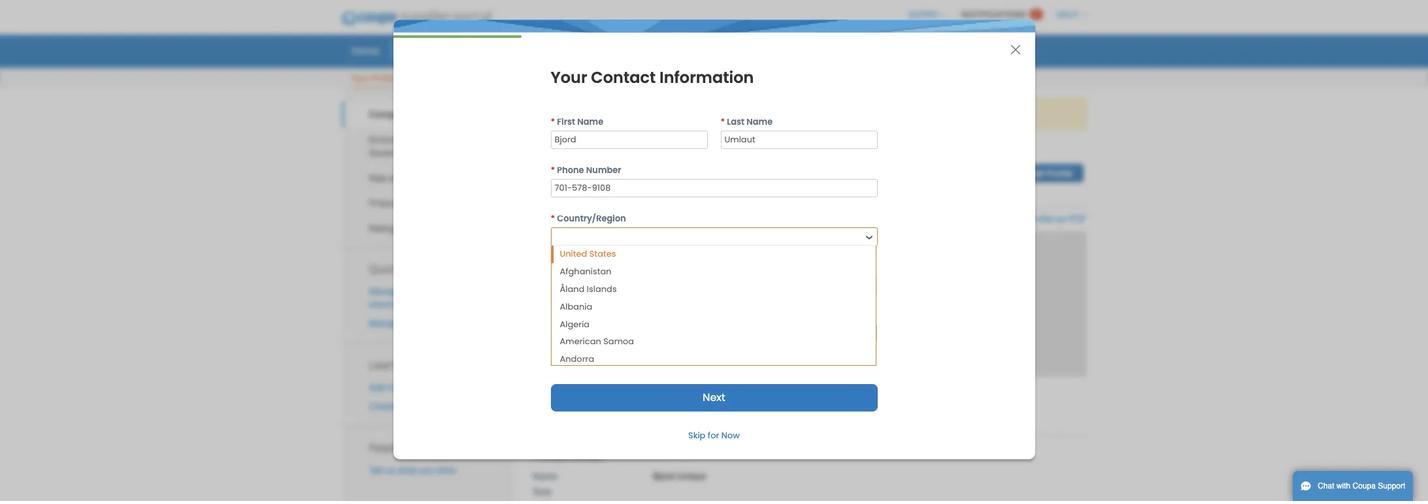 Task type: describe. For each thing, give the bounding box(es) containing it.
doing business as
[[533, 392, 616, 402]]

as
[[604, 392, 616, 402]]

tell us what you think
[[369, 466, 456, 476]]

american samoa option
[[551, 334, 876, 351]]

profile left progress
[[838, 149, 864, 159]]

looking
[[840, 109, 869, 119]]

states
[[589, 248, 616, 260]]

service/time sheets link
[[491, 41, 600, 60]]

feedback
[[369, 440, 418, 456]]

albania
[[560, 300, 592, 313]]

last updated
[[854, 183, 908, 193]]

ons
[[967, 44, 984, 57]]

åland
[[560, 283, 585, 295]]

next button
[[551, 384, 877, 412]]

primary contact
[[533, 451, 603, 461]]

risk & compliance
[[369, 173, 446, 183]]

profile for your profile
[[371, 73, 395, 83]]

service/time sheets
[[499, 44, 591, 57]]

united states afghanistan åland islands albania algeria american samoa andorra
[[560, 248, 634, 366]]

by
[[734, 109, 744, 119]]

copy profile url
[[879, 214, 949, 224]]

company
[[369, 109, 411, 120]]

are
[[824, 109, 837, 119]]

name for * first name
[[577, 116, 603, 128]]

bjord's excursions
[[599, 159, 749, 180]]

primary for primary address
[[533, 410, 567, 420]]

1 your from the left
[[614, 109, 632, 119]]

parent
[[865, 392, 894, 402]]

background image
[[533, 231, 1087, 377]]

invoices
[[649, 44, 686, 57]]

download profile as pdf
[[984, 214, 1087, 224]]

url
[[931, 214, 949, 224]]

country/region list box
[[551, 245, 876, 369]]

customers
[[411, 382, 453, 393]]

last inside your contact information "dialog"
[[727, 116, 745, 128]]

environmental, social, governance & diversity link
[[342, 127, 513, 166]]

invoices link
[[641, 41, 695, 60]]

financial
[[369, 198, 406, 209]]

progress
[[866, 149, 903, 159]]

home
[[351, 44, 379, 57]]

manage payment information link
[[369, 286, 440, 310]]

create a discoverable profile
[[369, 401, 485, 412]]

create a discoverable profile link
[[369, 401, 485, 412]]

ratings & references link
[[342, 216, 513, 241]]

more
[[388, 382, 409, 393]]

add-ons
[[946, 44, 984, 57]]

manage payment information
[[369, 286, 440, 310]]

setup
[[1003, 44, 1030, 57]]

us
[[385, 466, 395, 476]]

social,
[[433, 135, 460, 145]]

united states option
[[551, 246, 876, 263]]

information
[[369, 299, 414, 310]]

items
[[884, 109, 906, 119]]

links
[[401, 261, 427, 276]]

risk & compliance link
[[342, 166, 513, 191]]

albania option
[[551, 298, 876, 316]]

sourcing link
[[878, 41, 935, 60]]

address for primary address
[[569, 410, 606, 420]]

* address
[[551, 261, 593, 273]]

last inside the bjord's excursions banner
[[854, 183, 871, 193]]

profile inside alert
[[635, 109, 660, 119]]

manage legal entities
[[369, 318, 455, 329]]

bjord
[[653, 471, 674, 481]]

ratings
[[369, 224, 400, 234]]

* phone number
[[551, 164, 621, 176]]

andorra option
[[551, 351, 876, 369]]

in
[[909, 109, 916, 119]]

& for references
[[403, 224, 409, 234]]

profile for company profile
[[413, 109, 442, 120]]

create
[[369, 401, 396, 412]]

next
[[703, 390, 725, 405]]

updated
[[874, 183, 908, 193]]

samoa
[[603, 336, 634, 348]]

financial performance link
[[342, 191, 513, 216]]

support
[[1378, 482, 1406, 491]]

afghanistan
[[560, 265, 612, 278]]

contact for your
[[591, 67, 656, 88]]

afghanistan option
[[551, 263, 876, 281]]

address for * address
[[557, 261, 593, 273]]

edit profile
[[1028, 169, 1073, 179]]

to
[[662, 109, 670, 119]]

discoverable
[[407, 401, 458, 412]]

first
[[557, 116, 575, 128]]

your contact information dialog
[[393, 20, 1035, 459]]

manage legal entities link
[[369, 318, 455, 329]]

& inside environmental, social, governance & diversity
[[421, 148, 427, 158]]

city
[[557, 309, 574, 322]]

references
[[411, 224, 458, 234]]

home link
[[343, 41, 388, 60]]

asn
[[611, 44, 630, 57]]

coupa inside alert
[[747, 109, 774, 119]]

2 your from the left
[[919, 109, 936, 119]]

profile for edit profile
[[1047, 169, 1073, 179]]

copy
[[879, 214, 901, 224]]

american
[[560, 336, 601, 348]]

asn link
[[602, 41, 638, 60]]

business inside the bjord's excursions banner
[[561, 392, 602, 402]]

2 vertical spatial profile
[[461, 401, 485, 412]]

* city
[[551, 309, 574, 322]]



Task type: locate. For each thing, give the bounding box(es) containing it.
profile down coupa supplier portal image
[[399, 44, 428, 57]]

profile down home link
[[371, 73, 395, 83]]

information
[[660, 67, 754, 88]]

environmental,
[[369, 135, 430, 145]]

your for your contact information
[[551, 67, 587, 88]]

name up role
[[533, 471, 557, 481]]

learning center
[[369, 357, 451, 373]]

address
[[557, 261, 593, 273], [569, 410, 606, 420]]

manage for manage payment information
[[369, 286, 402, 296]]

bjord's excursions banner
[[528, 144, 1100, 436]]

0 horizontal spatial for
[[708, 429, 719, 442]]

performance for business performance
[[807, 44, 867, 57]]

business right catalogs
[[764, 44, 805, 57]]

0 vertical spatial profile
[[635, 109, 660, 119]]

&
[[421, 148, 427, 158], [389, 173, 395, 183], [403, 224, 409, 234]]

add-ons link
[[937, 41, 992, 60]]

address inside the bjord's excursions banner
[[569, 410, 606, 420]]

profile left as
[[1028, 214, 1054, 224]]

ratings & references
[[369, 224, 458, 234]]

1 horizontal spatial name
[[577, 116, 603, 128]]

coupa supplier portal image
[[332, 2, 500, 35]]

* first name
[[551, 116, 603, 128]]

sourcing
[[886, 44, 926, 57]]

profile inside profile link
[[399, 44, 428, 57]]

ultimate
[[827, 392, 863, 402]]

* left afghanistan
[[551, 261, 555, 273]]

performance up are
[[807, 44, 867, 57]]

progress bar inside your contact information "dialog"
[[393, 35, 522, 38]]

* for * first name
[[551, 116, 555, 128]]

0 vertical spatial last
[[727, 116, 745, 128]]

your right in
[[919, 109, 936, 119]]

profile
[[635, 109, 660, 119], [903, 214, 928, 224], [461, 401, 485, 412]]

contact inside "dialog"
[[591, 67, 656, 88]]

profile for download profile as pdf
[[1028, 214, 1054, 224]]

last down information on the top of the page
[[727, 116, 745, 128]]

* last name
[[721, 116, 773, 128]]

1 vertical spatial for
[[708, 429, 719, 442]]

manage for manage legal entities
[[369, 318, 402, 329]]

profile left to
[[635, 109, 660, 119]]

compliance
[[398, 173, 446, 183]]

2 manage from the top
[[369, 318, 402, 329]]

åland islands option
[[551, 281, 876, 298]]

buyers
[[776, 109, 804, 119]]

address down doing business as
[[569, 410, 606, 420]]

* left city
[[551, 309, 555, 322]]

0 vertical spatial for
[[871, 109, 882, 119]]

1 vertical spatial performance
[[408, 198, 461, 209]]

primary inside the bjord's excursions banner
[[533, 410, 567, 420]]

1 horizontal spatial for
[[871, 109, 882, 119]]

0 vertical spatial manage
[[369, 286, 402, 296]]

State text field
[[664, 324, 764, 342]]

download profile as pdf button
[[984, 212, 1087, 226]]

edit
[[1028, 169, 1044, 179]]

financial performance
[[369, 198, 461, 209]]

excursions
[[659, 159, 749, 180]]

primary down doing
[[533, 410, 567, 420]]

0 horizontal spatial performance
[[408, 198, 461, 209]]

name for * last name
[[747, 116, 773, 128]]

last left updated
[[854, 183, 871, 193]]

is ultimate parent
[[817, 392, 894, 402]]

contact
[[591, 67, 656, 88], [569, 451, 603, 461]]

2 vertical spatial &
[[403, 224, 409, 234]]

* left by
[[721, 116, 725, 128]]

for inside alert
[[871, 109, 882, 119]]

profile right edit
[[1047, 169, 1073, 179]]

performance for financial performance
[[408, 198, 461, 209]]

get
[[672, 109, 685, 119]]

primary up role
[[533, 451, 567, 461]]

add-
[[946, 44, 967, 57]]

0 vertical spatial coupa
[[747, 109, 774, 119]]

role
[[533, 487, 552, 497]]

& right ratings
[[403, 224, 409, 234]]

contact for primary
[[569, 451, 603, 461]]

a
[[399, 401, 404, 412]]

environmental, social, governance & diversity
[[369, 135, 465, 158]]

1 horizontal spatial last
[[854, 183, 871, 193]]

performance up 'references'
[[408, 198, 461, 209]]

now
[[721, 429, 740, 442]]

2 horizontal spatial name
[[747, 116, 773, 128]]

0 vertical spatial business
[[764, 44, 805, 57]]

progress bar
[[393, 35, 522, 38]]

close image
[[1010, 44, 1021, 55]]

address inside your contact information "dialog"
[[557, 261, 593, 273]]

*
[[551, 116, 555, 128], [721, 116, 725, 128], [551, 164, 555, 176], [551, 212, 555, 225], [551, 261, 555, 273], [551, 309, 555, 322]]

profile progress
[[838, 149, 903, 159]]

& right the risk
[[389, 173, 395, 183]]

* for * last name
[[721, 116, 725, 128]]

0 horizontal spatial business
[[561, 392, 602, 402]]

edit profile link
[[1018, 164, 1083, 183]]

bjord's excursions image
[[533, 144, 585, 198]]

skip for now
[[688, 429, 740, 442]]

1 vertical spatial address
[[569, 410, 606, 420]]

1 horizontal spatial performance
[[807, 44, 867, 57]]

profile left url
[[903, 214, 928, 224]]

profile inside your profile link
[[371, 73, 395, 83]]

your for your profile
[[351, 73, 368, 83]]

1 horizontal spatial your
[[919, 109, 936, 119]]

umlaut
[[677, 471, 706, 481]]

* left first
[[551, 116, 555, 128]]

* for * city
[[551, 309, 555, 322]]

2 horizontal spatial &
[[421, 148, 427, 158]]

1 horizontal spatial &
[[403, 224, 409, 234]]

for left items
[[871, 109, 882, 119]]

algeria option
[[551, 316, 876, 334]]

& for compliance
[[389, 173, 395, 183]]

1 primary from the top
[[533, 410, 567, 420]]

your
[[551, 67, 587, 88], [351, 73, 368, 83]]

0 vertical spatial &
[[421, 148, 427, 158]]

profile inside "company profile" link
[[413, 109, 442, 120]]

* for * country/region
[[551, 212, 555, 225]]

add
[[369, 382, 385, 393]]

None text field
[[551, 131, 708, 149], [721, 131, 877, 149], [551, 179, 877, 197], [551, 131, 708, 149], [721, 131, 877, 149], [551, 179, 877, 197]]

1 vertical spatial last
[[854, 183, 871, 193]]

your down home link
[[351, 73, 368, 83]]

islands
[[587, 283, 617, 295]]

1 horizontal spatial business
[[764, 44, 805, 57]]

quick links
[[369, 261, 427, 276]]

* left phone on the top of the page
[[551, 164, 555, 176]]

0 horizontal spatial your
[[614, 109, 632, 119]]

1 vertical spatial manage
[[369, 318, 402, 329]]

that
[[806, 109, 821, 119]]

catalogs link
[[697, 41, 753, 60]]

2 horizontal spatial profile
[[903, 214, 928, 224]]

primary
[[533, 410, 567, 420], [533, 451, 567, 461]]

1 horizontal spatial your
[[551, 67, 587, 88]]

contact down primary address
[[569, 451, 603, 461]]

with
[[1337, 482, 1351, 491]]

your
[[614, 109, 632, 119], [919, 109, 936, 119]]

name right first
[[577, 116, 603, 128]]

company profile link
[[342, 102, 513, 127]]

diversity
[[430, 148, 465, 158]]

2 primary from the top
[[533, 451, 567, 461]]

algeria
[[560, 318, 590, 330]]

last
[[727, 116, 745, 128], [854, 183, 871, 193]]

& left diversity
[[421, 148, 427, 158]]

manage inside manage payment information
[[369, 286, 402, 296]]

0 vertical spatial performance
[[807, 44, 867, 57]]

1 horizontal spatial profile
[[635, 109, 660, 119]]

address down "united"
[[557, 261, 593, 273]]

profile inside the bjord's excursions banner
[[903, 214, 928, 224]]

chat with coupa support
[[1318, 482, 1406, 491]]

0 vertical spatial address
[[557, 261, 593, 273]]

add more customers
[[369, 382, 453, 393]]

legal
[[405, 318, 424, 329]]

for inside button
[[708, 429, 719, 442]]

1 vertical spatial primary
[[533, 451, 567, 461]]

1 vertical spatial contact
[[569, 451, 603, 461]]

profile inside edit profile link
[[1047, 169, 1073, 179]]

1 vertical spatial &
[[389, 173, 395, 183]]

0 horizontal spatial &
[[389, 173, 395, 183]]

as
[[1056, 214, 1066, 224]]

0 horizontal spatial coupa
[[747, 109, 774, 119]]

* for * phone number
[[551, 164, 555, 176]]

primary for primary contact
[[533, 451, 567, 461]]

bjord's
[[599, 159, 654, 180]]

1 manage from the top
[[369, 286, 402, 296]]

0 horizontal spatial name
[[533, 471, 557, 481]]

profile right discoverable
[[461, 401, 485, 412]]

for right skip at the bottom left of page
[[708, 429, 719, 442]]

business performance link
[[756, 41, 875, 60]]

name right by
[[747, 116, 773, 128]]

business up primary address
[[561, 392, 602, 402]]

service/time
[[499, 44, 558, 57]]

bjord umlaut
[[653, 471, 706, 481]]

chat
[[1318, 482, 1334, 491]]

add more customers link
[[369, 382, 453, 393]]

is
[[817, 392, 824, 402]]

risk
[[369, 173, 387, 183]]

manage down the 'information'
[[369, 318, 402, 329]]

1 vertical spatial coupa
[[1353, 482, 1376, 491]]

contact down asn link
[[591, 67, 656, 88]]

0 vertical spatial primary
[[533, 410, 567, 420]]

manage up the 'information'
[[369, 286, 402, 296]]

0 horizontal spatial last
[[727, 116, 745, 128]]

1 vertical spatial business
[[561, 392, 602, 402]]

* left country/region
[[551, 212, 555, 225]]

your down sheets
[[551, 67, 587, 88]]

profile link
[[390, 41, 437, 60]]

your profile link
[[351, 71, 396, 88]]

0 horizontal spatial your
[[351, 73, 368, 83]]

your contact information
[[551, 67, 754, 88]]

profile up social,
[[413, 109, 442, 120]]

skip
[[688, 429, 706, 442]]

tell
[[369, 466, 383, 476]]

andorra
[[560, 353, 594, 366]]

learning
[[369, 357, 414, 373]]

profile inside download profile as pdf button
[[1028, 214, 1054, 224]]

tell us what you think button
[[369, 464, 456, 477]]

center
[[417, 357, 451, 373]]

0 horizontal spatial profile
[[461, 401, 485, 412]]

company profile
[[369, 109, 442, 120]]

None text field
[[552, 228, 860, 245], [551, 324, 651, 342], [777, 324, 877, 342], [552, 228, 860, 245], [551, 324, 651, 342], [777, 324, 877, 342]]

coupa right by
[[747, 109, 774, 119]]

1 horizontal spatial coupa
[[1353, 482, 1376, 491]]

business
[[764, 44, 805, 57], [561, 392, 602, 402]]

your right complete on the left top of page
[[614, 109, 632, 119]]

for
[[871, 109, 882, 119], [708, 429, 719, 442]]

your inside "dialog"
[[551, 67, 587, 88]]

complete your profile to get discovered by coupa buyers that are looking for items in your category. alert
[[533, 97, 1087, 130]]

catalogs
[[706, 44, 745, 57]]

* for * address
[[551, 261, 555, 273]]

business performance
[[764, 44, 867, 57]]

doing
[[533, 392, 559, 402]]

coupa inside button
[[1353, 482, 1376, 491]]

coupa right with
[[1353, 482, 1376, 491]]

0 vertical spatial contact
[[591, 67, 656, 88]]

1 vertical spatial profile
[[903, 214, 928, 224]]

you
[[419, 466, 434, 476]]



Task type: vqa. For each thing, say whether or not it's contained in the screenshot.
7th 'SMS'
no



